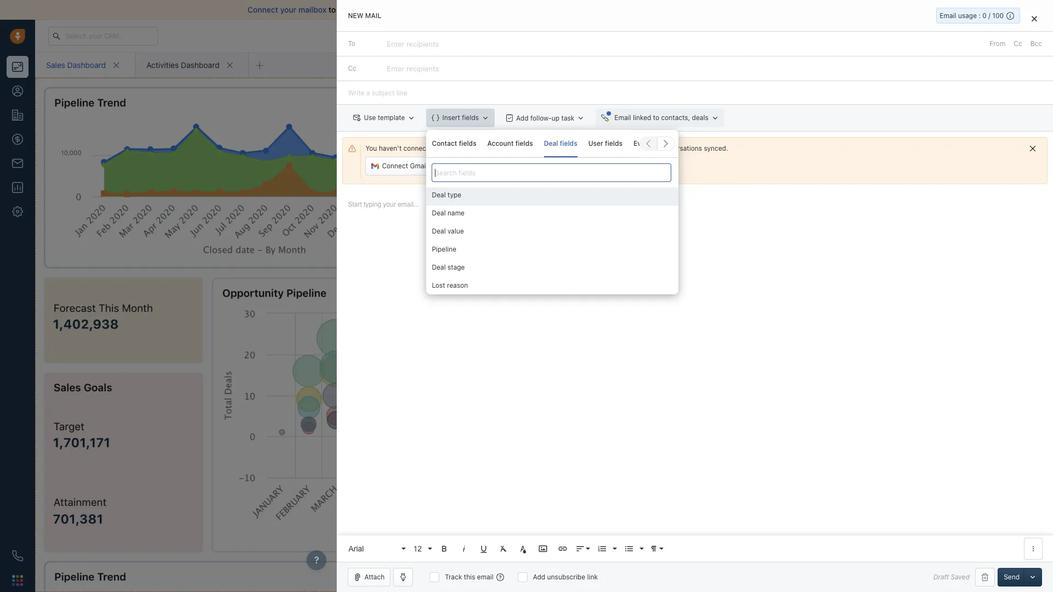 Task type: describe. For each thing, give the bounding box(es) containing it.
insert link (⌘k) image
[[558, 544, 568, 554]]

text color image
[[519, 544, 528, 554]]

0 vertical spatial close image
[[1037, 7, 1042, 13]]

deal name
[[432, 209, 465, 217]]

arial
[[348, 544, 364, 553]]

way
[[467, 5, 482, 14]]

linked
[[633, 114, 651, 122]]

phone image
[[12, 551, 23, 562]]

and
[[417, 5, 431, 14]]

insert image (⌘p) image
[[538, 544, 548, 554]]

explore plans link
[[840, 29, 895, 42]]

conversations.
[[533, 5, 586, 14]]

21
[[803, 32, 810, 39]]

email linked to contacts, deals
[[614, 114, 708, 122]]

improve
[[338, 5, 367, 14]]

a
[[483, 162, 486, 170]]

explore plans
[[846, 31, 889, 39]]

connect a different email button
[[438, 157, 539, 176]]

enable
[[433, 5, 457, 14]]

fields for account fields
[[515, 139, 533, 147]]

up
[[552, 114, 560, 122]]

sales dashboard
[[46, 60, 106, 69]]

task
[[561, 114, 574, 122]]

track this email
[[445, 573, 493, 581]]

account fields
[[487, 139, 533, 147]]

fields for insert fields
[[462, 114, 479, 122]]

use template
[[364, 114, 405, 122]]

stage
[[448, 263, 465, 272]]

ends
[[781, 32, 795, 39]]

0 horizontal spatial cc
[[348, 64, 356, 72]]

fields for event fields
[[653, 139, 671, 147]]

sales
[[46, 60, 65, 69]]

event fields
[[633, 139, 671, 147]]

saved
[[951, 573, 970, 582]]

more misc image
[[1028, 544, 1038, 554]]

paragraph format image
[[649, 544, 659, 554]]

draft
[[933, 573, 949, 582]]

deal for deal value
[[432, 227, 446, 235]]

you haven't connected ben.nelson1980@gmail.com to the crm. connect it now to keep your conversations synced.
[[366, 144, 728, 153]]

connect for connect your mailbox to improve deliverability and enable 2-way sync of email conversations.
[[248, 5, 278, 14]]

user fields
[[588, 139, 623, 147]]

lost
[[432, 281, 445, 290]]

unordered list image
[[624, 544, 634, 554]]

add follow-up task
[[516, 114, 574, 122]]

1 vertical spatial close image
[[1032, 15, 1037, 22]]

trial
[[768, 32, 779, 39]]

haven't
[[379, 144, 402, 153]]

user fields link
[[588, 130, 623, 157]]

to right now at the right of the page
[[618, 144, 625, 153]]

explore
[[846, 31, 870, 39]]

deal value
[[432, 227, 464, 235]]

crm.
[[551, 144, 568, 153]]

value
[[448, 227, 464, 235]]

Write a subject line text field
[[337, 81, 1053, 104]]

synced.
[[704, 144, 728, 153]]

fields for contact fields
[[459, 139, 476, 147]]

insert fields
[[442, 114, 479, 122]]

link
[[587, 573, 598, 581]]

gmail
[[410, 162, 428, 170]]

/
[[988, 12, 990, 20]]

use template button
[[348, 109, 421, 127]]

1 horizontal spatial cc
[[1014, 40, 1022, 48]]

account
[[487, 139, 514, 147]]

different
[[488, 162, 515, 170]]

account fields link
[[487, 130, 533, 157]]

user
[[588, 139, 603, 147]]

deal for deal name
[[432, 209, 446, 217]]

underline (⌘u) image
[[479, 544, 489, 554]]

to inside button
[[653, 114, 659, 122]]

keep
[[627, 144, 641, 153]]

contacts,
[[661, 114, 690, 122]]

dashboard for activities dashboard
[[181, 60, 219, 69]]

fields for deal fields
[[560, 139, 577, 147]]

deliverability
[[369, 5, 415, 14]]

reason
[[447, 281, 468, 290]]

clear formatting image
[[499, 544, 509, 554]]

connected
[[403, 144, 436, 153]]

0
[[982, 12, 987, 20]]

send button
[[998, 568, 1026, 587]]

connect gmail button
[[366, 157, 434, 176]]

freshworks switcher image
[[12, 575, 23, 586]]

activities
[[146, 60, 179, 69]]

contact fields
[[432, 139, 476, 147]]



Task type: vqa. For each thing, say whether or not it's contained in the screenshot.
'Connect Gmail' at the left of the page
yes



Task type: locate. For each thing, give the bounding box(es) containing it.
deal fields link
[[544, 130, 577, 157]]

unsubscribe
[[547, 573, 585, 581]]

dialog containing arial
[[337, 0, 1053, 592]]

deal
[[544, 139, 558, 147], [432, 191, 446, 199], [432, 209, 446, 217], [432, 227, 446, 235], [432, 263, 446, 272]]

arial button
[[345, 538, 407, 560]]

group containing deal type
[[426, 188, 679, 352]]

event
[[633, 139, 651, 147]]

conversations
[[659, 144, 702, 153]]

1 horizontal spatial your
[[643, 144, 657, 153]]

fields right contact
[[459, 139, 476, 147]]

dashboard right sales
[[67, 60, 106, 69]]

connect your mailbox link
[[248, 5, 329, 14]]

your right keep
[[643, 144, 657, 153]]

email right "of"
[[512, 5, 531, 14]]

insert fields button
[[426, 109, 495, 127]]

dialog
[[337, 0, 1053, 592]]

email for email linked to contacts, deals
[[614, 114, 631, 122]]

bold (⌘b) image
[[440, 544, 449, 554]]

fields for user fields
[[605, 139, 623, 147]]

connect left a
[[455, 162, 481, 170]]

new mail
[[348, 12, 381, 20]]

12
[[413, 544, 422, 553]]

application
[[337, 190, 1053, 562]]

2 vertical spatial email
[[477, 573, 493, 581]]

to right linked
[[653, 114, 659, 122]]

email right "different"
[[516, 162, 533, 170]]

email left usage
[[940, 12, 956, 20]]

0 vertical spatial email
[[940, 12, 956, 20]]

plans
[[871, 31, 889, 39]]

attach
[[364, 573, 385, 581]]

dashboard right activities
[[181, 60, 219, 69]]

0 vertical spatial add
[[516, 114, 528, 122]]

connect
[[248, 5, 278, 14], [570, 144, 596, 153], [382, 162, 408, 170], [455, 162, 481, 170]]

this
[[464, 573, 475, 581]]

group
[[426, 188, 679, 352]]

fields left the
[[515, 139, 533, 147]]

from
[[990, 40, 1006, 48]]

deal fields
[[544, 139, 577, 147]]

italic (⌘i) image
[[459, 544, 469, 554]]

send
[[1004, 573, 1020, 581]]

insert
[[442, 114, 460, 122]]

fields right it
[[605, 139, 623, 147]]

connect left the mailbox
[[248, 5, 278, 14]]

draft saved
[[933, 573, 970, 582]]

Search fields search field
[[432, 164, 672, 182]]

Enter recipients text field
[[387, 35, 441, 53]]

follow-
[[530, 114, 552, 122]]

1 vertical spatial cc
[[348, 64, 356, 72]]

bcc
[[1030, 40, 1042, 48]]

email right this at the bottom
[[477, 573, 493, 581]]

0 horizontal spatial email
[[614, 114, 631, 122]]

connect left it
[[570, 144, 596, 153]]

fields inside 'dropdown button'
[[462, 114, 479, 122]]

contact
[[432, 139, 457, 147]]

dashboard for sales dashboard
[[67, 60, 106, 69]]

deals
[[692, 114, 708, 122]]

Search your CRM... text field
[[48, 27, 158, 45]]

connect for connect a different email
[[455, 162, 481, 170]]

connect down haven't
[[382, 162, 408, 170]]

100
[[992, 12, 1004, 20]]

ordered list image
[[598, 544, 607, 554]]

add unsubscribe link
[[533, 573, 598, 581]]

days
[[812, 32, 825, 39]]

activities dashboard
[[146, 60, 219, 69]]

1 horizontal spatial dashboard
[[181, 60, 219, 69]]

connect a different email
[[455, 162, 533, 170]]

use
[[364, 114, 376, 122]]

close image
[[1037, 7, 1042, 13], [1032, 15, 1037, 22]]

you
[[366, 144, 377, 153]]

0 vertical spatial your
[[280, 5, 296, 14]]

0 vertical spatial email
[[512, 5, 531, 14]]

add
[[516, 114, 528, 122], [533, 573, 545, 581]]

it
[[598, 144, 602, 153]]

connect your mailbox to improve deliverability and enable 2-way sync of email conversations.
[[248, 5, 586, 14]]

0 horizontal spatial add
[[516, 114, 528, 122]]

1 vertical spatial email
[[614, 114, 631, 122]]

email image
[[944, 31, 952, 40]]

Enter recipients text field
[[387, 60, 441, 77]]

email inside button
[[614, 114, 631, 122]]

add for add follow-up task
[[516, 114, 528, 122]]

fields right the
[[560, 139, 577, 147]]

sync
[[484, 5, 501, 14]]

connect gmail
[[382, 162, 428, 170]]

lost reason
[[432, 281, 468, 290]]

to right the mailbox
[[329, 5, 336, 14]]

fields right insert
[[462, 114, 479, 122]]

align image
[[576, 544, 585, 554]]

add follow-up task button
[[500, 109, 590, 127], [500, 109, 590, 127]]

1 horizontal spatial email
[[940, 12, 956, 20]]

email for email usage : 0 / 100
[[940, 12, 956, 20]]

usage
[[958, 12, 977, 20]]

to left the
[[531, 144, 538, 153]]

cc left bcc
[[1014, 40, 1022, 48]]

contact fields link
[[432, 130, 476, 157]]

deal for deal type
[[432, 191, 446, 199]]

email usage : 0 / 100
[[940, 12, 1004, 20]]

application containing arial
[[337, 190, 1053, 562]]

your inside dialog
[[643, 144, 657, 153]]

deal for deal fields
[[544, 139, 558, 147]]

1 vertical spatial email
[[516, 162, 533, 170]]

deal stage
[[432, 263, 465, 272]]

2-
[[459, 5, 467, 14]]

email left linked
[[614, 114, 631, 122]]

:
[[979, 12, 981, 20]]

0 horizontal spatial your
[[280, 5, 296, 14]]

fields right "event"
[[653, 139, 671, 147]]

phone element
[[7, 545, 29, 567]]

to
[[329, 5, 336, 14], [653, 114, 659, 122], [531, 144, 538, 153], [618, 144, 625, 153]]

your left the mailbox
[[280, 5, 296, 14]]

0 vertical spatial cc
[[1014, 40, 1022, 48]]

connect for connect gmail
[[382, 162, 408, 170]]

ben.nelson1980@gmail.com
[[438, 144, 530, 153]]

0 horizontal spatial dashboard
[[67, 60, 106, 69]]

email linked to contacts, deals button
[[596, 109, 724, 127]]

1 vertical spatial add
[[533, 573, 545, 581]]

add left follow- at the right of page
[[516, 114, 528, 122]]

1 horizontal spatial add
[[533, 573, 545, 581]]

your
[[753, 32, 766, 39]]

cc down to
[[348, 64, 356, 72]]

your trial ends in 21 days
[[753, 32, 825, 39]]

new
[[348, 12, 363, 20]]

your
[[280, 5, 296, 14], [643, 144, 657, 153]]

1 vertical spatial your
[[643, 144, 657, 153]]

mailbox
[[298, 5, 327, 14]]

mail
[[365, 12, 381, 20]]

track
[[445, 573, 462, 581]]

2 dashboard from the left
[[181, 60, 219, 69]]

add for add unsubscribe link
[[533, 573, 545, 581]]

event fields link
[[633, 130, 671, 157]]

in
[[797, 32, 802, 39]]

deal for deal stage
[[432, 263, 446, 272]]

email
[[940, 12, 956, 20], [614, 114, 631, 122]]

email inside button
[[516, 162, 533, 170]]

attach button
[[348, 568, 391, 587]]

add left 'unsubscribe'
[[533, 573, 545, 581]]

12 button
[[409, 538, 434, 560]]

1 dashboard from the left
[[67, 60, 106, 69]]

pipeline
[[432, 245, 456, 253]]

now
[[604, 144, 617, 153]]

the
[[540, 144, 550, 153]]

cc
[[1014, 40, 1022, 48], [348, 64, 356, 72]]



